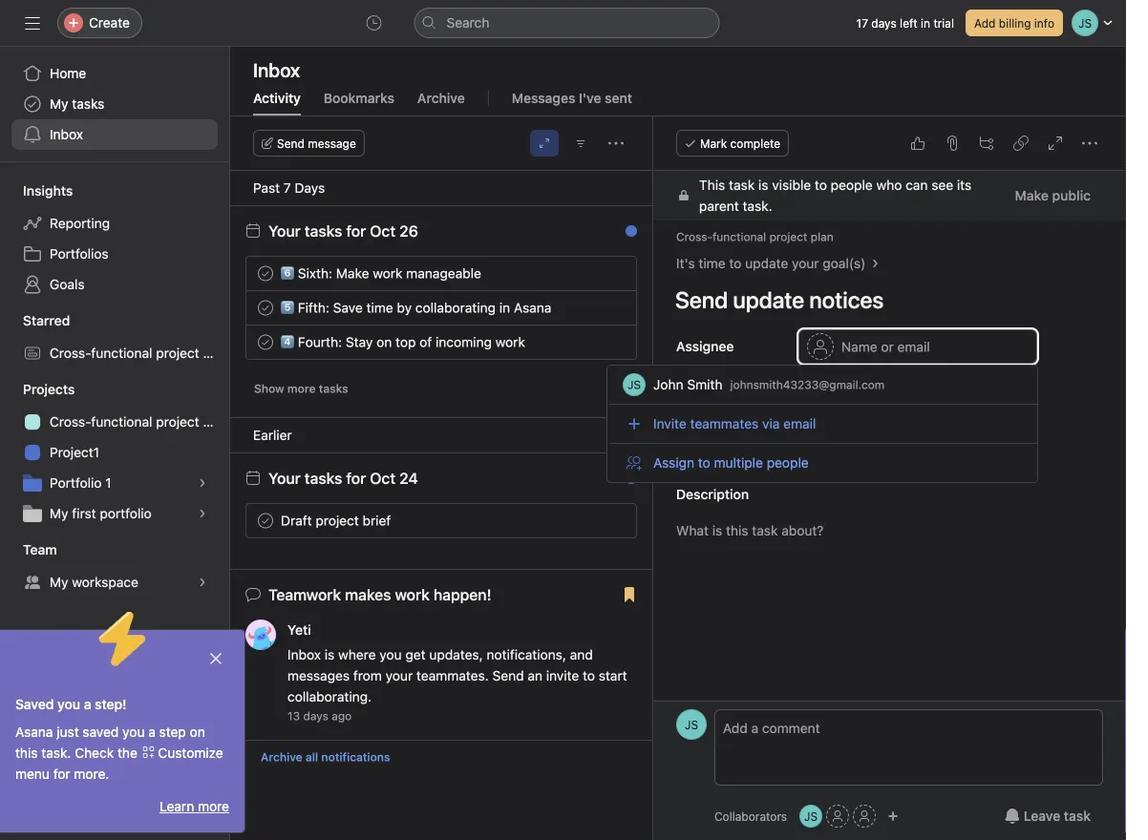 Task type: locate. For each thing, give the bounding box(es) containing it.
0 horizontal spatial asana
[[15, 724, 53, 740]]

your up 6️⃣
[[268, 222, 301, 240]]

portfolio
[[100, 506, 152, 521]]

project
[[769, 230, 807, 244], [156, 345, 199, 361], [156, 414, 199, 430], [316, 513, 359, 529]]

your left the goal(s)
[[792, 255, 819, 271]]

show up earlier at left bottom
[[254, 382, 284, 395]]

cross- up it's
[[676, 230, 712, 244]]

info
[[1034, 16, 1054, 30]]

1 vertical spatial for
[[346, 469, 366, 488]]

2 completed image from the top
[[254, 331, 277, 354]]

my down home
[[50, 96, 68, 112]]

my down team
[[50, 574, 68, 590]]

1 horizontal spatial is
[[758, 177, 768, 193]]

cross-functional project plan link up update
[[676, 230, 834, 244]]

more inside button
[[287, 382, 316, 395]]

tasks down home
[[72, 96, 104, 112]]

insights
[[23, 183, 73, 199]]

global element
[[0, 47, 229, 161]]

cross-functional project plan down goals link
[[50, 345, 229, 361]]

it's time to update your goal(s) link
[[676, 253, 866, 274]]

full screen image
[[1048, 136, 1063, 151]]

1 vertical spatial my
[[50, 506, 68, 521]]

5️⃣ fifth: save time by collaborating in asana
[[281, 300, 551, 316]]

to right visible
[[815, 177, 827, 193]]

show inside show inherited fields 'button'
[[676, 449, 706, 462]]

0 vertical spatial you
[[379, 647, 402, 663]]

on left "top"
[[376, 334, 392, 350]]

your
[[268, 222, 301, 240], [268, 469, 301, 488]]

0 vertical spatial completed image
[[254, 297, 277, 319]]

0 vertical spatial task.
[[743, 198, 772, 214]]

your tasks for oct 24
[[268, 469, 418, 488]]

history image
[[366, 15, 382, 31]]

you left get
[[379, 647, 402, 663]]

show inside show more tasks button
[[254, 382, 284, 395]]

2 your from the top
[[268, 469, 301, 488]]

1 horizontal spatial work
[[495, 334, 525, 350]]

task. down just
[[41, 745, 71, 761]]

messages i've sent
[[512, 90, 632, 106]]

completed checkbox for your tasks for oct 24
[[254, 510, 277, 532]]

0 vertical spatial on
[[376, 334, 392, 350]]

1 vertical spatial add
[[807, 416, 829, 430]]

is up messages
[[325, 647, 335, 663]]

make public
[[1015, 188, 1091, 203]]

plan inside "starred" element
[[203, 345, 229, 361]]

archive inside button
[[261, 751, 302, 764]]

to inside the yeti inbox is where you get updates, notifications, and messages from your teammates. send an invite to start collaborating. 13 days ago
[[583, 668, 595, 684]]

completed image left 5️⃣ on the left top
[[254, 297, 277, 319]]

for up the 6️⃣ sixth: make work manageable
[[346, 222, 366, 240]]

add billing info button
[[966, 10, 1063, 36]]

on up customize
[[190, 724, 205, 740]]

js for the topmost js button
[[685, 718, 698, 732]]

add subtask image
[[979, 136, 994, 151]]

0 horizontal spatial on
[[190, 724, 205, 740]]

2 oct from the top
[[370, 469, 396, 488]]

0 horizontal spatial send
[[277, 137, 305, 150]]

tasks up draft project brief
[[304, 469, 342, 488]]

0 vertical spatial send
[[277, 137, 305, 150]]

0 vertical spatial archive
[[417, 90, 465, 106]]

tasks inside global element
[[72, 96, 104, 112]]

add inside main content
[[807, 416, 829, 430]]

add left dependencies
[[807, 416, 829, 430]]

project down goals link
[[156, 345, 199, 361]]

0 horizontal spatial task
[[729, 177, 755, 193]]

task. right parent
[[743, 198, 772, 214]]

you inside asana just saved you a step on this task. check the
[[122, 724, 145, 740]]

0 vertical spatial cross-
[[676, 230, 712, 244]]

teamwork makes work happen!
[[268, 586, 491, 604]]

check
[[75, 745, 114, 761]]

0 horizontal spatial task.
[[41, 745, 71, 761]]

cross- inside projects element
[[50, 414, 91, 430]]

add for 17 days left in trial
[[974, 16, 996, 30]]

2 vertical spatial you
[[122, 724, 145, 740]]

my first portfolio link
[[11, 499, 218, 529]]

1 vertical spatial cross-functional project plan link
[[11, 338, 229, 369]]

1 vertical spatial your
[[386, 668, 413, 684]]

1 vertical spatial task
[[1064, 808, 1091, 824]]

Completed checkbox
[[254, 297, 277, 319], [254, 331, 277, 354]]

0 vertical spatial inbox
[[253, 58, 300, 81]]

task right this
[[729, 177, 755, 193]]

more right learn
[[198, 799, 229, 815]]

add or remove collaborators image
[[887, 811, 899, 822]]

inbox down the yeti
[[287, 647, 321, 663]]

plan left earlier at left bottom
[[203, 414, 229, 430]]

completed image for draft
[[254, 510, 277, 532]]

tasks for your tasks for oct 26
[[304, 222, 342, 240]]

sent
[[605, 90, 632, 106]]

time left by
[[366, 300, 393, 316]]

archive notification image
[[616, 228, 631, 244], [616, 476, 631, 491]]

oct left the 26
[[370, 222, 396, 240]]

plan for cross-functional project plan link to the bottom
[[203, 414, 229, 430]]

in right left
[[921, 16, 930, 30]]

your down get
[[386, 668, 413, 684]]

dependencies
[[832, 416, 910, 430]]

2 vertical spatial my
[[50, 574, 68, 590]]

bookmarks link
[[324, 90, 394, 116]]

learn more
[[160, 799, 229, 815]]

0 vertical spatial for
[[346, 222, 366, 240]]

1 vertical spatial in
[[499, 300, 510, 316]]

plan inside main content
[[811, 230, 834, 244]]

0 vertical spatial archive notification image
[[616, 228, 631, 244]]

task inside 'this task is visible to people who can see its parent task.'
[[729, 177, 755, 193]]

plan inside projects element
[[203, 414, 229, 430]]

1 horizontal spatial task
[[1064, 808, 1091, 824]]

1 vertical spatial completed image
[[254, 331, 277, 354]]

work right incoming
[[495, 334, 525, 350]]

you inside the yeti inbox is where you get updates, notifications, and messages from your teammates. send an invite to start collaborating. 13 days ago
[[379, 647, 402, 663]]

for for 24
[[346, 469, 366, 488]]

Name or email text field
[[798, 329, 1037, 364]]

js button
[[676, 710, 707, 740], [800, 805, 822, 828]]

1 vertical spatial time
[[366, 300, 393, 316]]

cross- down starred
[[50, 345, 91, 361]]

1 vertical spatial your
[[268, 469, 301, 488]]

completed image
[[254, 262, 277, 285]]

0 horizontal spatial people
[[767, 455, 809, 471]]

cross-functional project plan up update
[[676, 230, 834, 244]]

1 completed image from the top
[[254, 297, 277, 319]]

1 vertical spatial oct
[[370, 469, 396, 488]]

inbox down my tasks at the left of the page
[[50, 127, 83, 142]]

completed image left 4️⃣
[[254, 331, 277, 354]]

completed checkbox for 5️⃣
[[254, 297, 277, 319]]

show left inherited
[[676, 449, 706, 462]]

0 horizontal spatial more
[[198, 799, 229, 815]]

plan left 4️⃣
[[203, 345, 229, 361]]

cross- inside "starred" element
[[50, 345, 91, 361]]

2 my from the top
[[50, 506, 68, 521]]

3 completed image from the top
[[254, 510, 277, 532]]

1 horizontal spatial more
[[287, 382, 316, 395]]

send left message
[[277, 137, 305, 150]]

plan up the goal(s)
[[811, 230, 834, 244]]

1 vertical spatial inbox
[[50, 127, 83, 142]]

update
[[745, 255, 788, 271]]

1 vertical spatial completed checkbox
[[254, 331, 277, 354]]

your tasks for oct 24 link
[[268, 469, 418, 488]]

top
[[395, 334, 416, 350]]

send inside button
[[277, 137, 305, 150]]

completed image left draft
[[254, 510, 277, 532]]

cross-functional project plan inside main content
[[676, 230, 834, 244]]

people inside 'this task is visible to people who can see its parent task.'
[[831, 177, 873, 193]]

asana left 0 likes. click to like this task image on the right
[[514, 300, 551, 316]]

2 completed checkbox from the top
[[254, 331, 277, 354]]

0 horizontal spatial archive
[[261, 751, 302, 764]]

asana
[[514, 300, 551, 316], [15, 724, 53, 740]]

1 completed checkbox from the top
[[254, 297, 277, 319]]

0 vertical spatial cross-functional project plan
[[676, 230, 834, 244]]

1 vertical spatial functional
[[91, 345, 152, 361]]

6️⃣
[[281, 266, 294, 281]]

days right 17
[[871, 16, 897, 30]]

1 horizontal spatial show
[[676, 449, 706, 462]]

1 vertical spatial a
[[148, 724, 156, 740]]

1 horizontal spatial time
[[699, 255, 725, 271]]

tasks down fourth:
[[319, 382, 348, 395]]

you up just
[[57, 697, 80, 712]]

notifications,
[[487, 647, 566, 663]]

my inside my workspace link
[[50, 574, 68, 590]]

archive notification image left description at the right bottom of page
[[616, 476, 631, 491]]

save
[[333, 300, 363, 316]]

a left step!
[[84, 697, 91, 712]]

1 vertical spatial more
[[198, 799, 229, 815]]

0 vertical spatial show
[[254, 382, 284, 395]]

2 vertical spatial inbox
[[287, 647, 321, 663]]

days inside the yeti inbox is where you get updates, notifications, and messages from your teammates. send an invite to start collaborating. 13 days ago
[[303, 710, 328, 723]]

learn
[[160, 799, 194, 815]]

task for this
[[729, 177, 755, 193]]

0 vertical spatial js button
[[676, 710, 707, 740]]

make left public in the top right of the page
[[1015, 188, 1049, 203]]

can
[[906, 177, 928, 193]]

leave task
[[1024, 808, 1091, 824]]

more down 4️⃣
[[287, 382, 316, 395]]

0 vertical spatial js
[[685, 718, 698, 732]]

archive down search
[[417, 90, 465, 106]]

0 vertical spatial oct
[[370, 222, 396, 240]]

your for your tasks for oct 26
[[268, 222, 301, 240]]

0 vertical spatial task
[[729, 177, 755, 193]]

to down and
[[583, 668, 595, 684]]

project1
[[50, 445, 99, 460]]

project up the it's time to update your goal(s)
[[769, 230, 807, 244]]

1 horizontal spatial js
[[804, 810, 818, 823]]

days right the 13
[[303, 710, 328, 723]]

Task Name text field
[[663, 278, 1103, 322]]

people
[[831, 177, 873, 193], [767, 455, 809, 471]]

archive notification image up 0 comments image
[[616, 228, 631, 244]]

where
[[338, 647, 376, 663]]

to inside 'this task is visible to people who can see its parent task.'
[[815, 177, 827, 193]]

0 vertical spatial in
[[921, 16, 930, 30]]

cross-functional project plan up the project1 link
[[50, 414, 229, 430]]

1 horizontal spatial you
[[122, 724, 145, 740]]

0 likes. click to like this task image
[[581, 300, 596, 316]]

teammates.
[[416, 668, 489, 684]]

messages i've sent link
[[512, 90, 632, 116]]

1 vertical spatial people
[[767, 455, 809, 471]]

2 archive notification image from the top
[[616, 476, 631, 491]]

show
[[254, 382, 284, 395], [676, 449, 706, 462]]

3 my from the top
[[50, 574, 68, 590]]

functional up the project1 link
[[91, 414, 152, 430]]

1 vertical spatial on
[[190, 724, 205, 740]]

1 your from the top
[[268, 222, 301, 240]]

1 oct from the top
[[370, 222, 396, 240]]

see details, my workspace image
[[197, 577, 208, 588]]

functional down parent
[[712, 230, 766, 244]]

asana up "this" on the bottom of page
[[15, 724, 53, 740]]

functional down goals link
[[91, 345, 152, 361]]

0 vertical spatial people
[[831, 177, 873, 193]]

assign
[[653, 455, 694, 471]]

your
[[792, 255, 819, 271], [386, 668, 413, 684]]

is inside the yeti inbox is where you get updates, notifications, and messages from your teammates. send an invite to start collaborating. 13 days ago
[[325, 647, 335, 663]]

0 vertical spatial time
[[699, 255, 725, 271]]

show inherited fields button
[[676, 447, 789, 464]]

1 horizontal spatial archive
[[417, 90, 465, 106]]

add billing info
[[974, 16, 1054, 30]]

cross- up project1
[[50, 414, 91, 430]]

time right it's
[[699, 255, 725, 271]]

cross-functional project plan inside "starred" element
[[50, 345, 229, 361]]

first
[[72, 506, 96, 521]]

oct for 26
[[370, 222, 396, 240]]

1 vertical spatial completed checkbox
[[254, 510, 277, 532]]

1 vertical spatial show
[[676, 449, 706, 462]]

portfolio 1
[[50, 475, 111, 491]]

archive notification image
[[616, 592, 631, 607]]

1 vertical spatial task.
[[41, 745, 71, 761]]

0 horizontal spatial time
[[366, 300, 393, 316]]

assign to multiple people list box
[[607, 366, 1037, 482]]

task for leave
[[1064, 808, 1091, 824]]

i've
[[579, 90, 601, 106]]

my first portfolio
[[50, 506, 152, 521]]

2 completed checkbox from the top
[[254, 510, 277, 532]]

create button
[[57, 8, 142, 38]]

completed checkbox left 5️⃣ on the left top
[[254, 297, 277, 319]]

1 completed checkbox from the top
[[254, 262, 277, 285]]

this
[[15, 745, 38, 761]]

create
[[89, 15, 130, 31]]

completed checkbox left 4️⃣
[[254, 331, 277, 354]]

1 vertical spatial make
[[336, 266, 369, 281]]

task right leave
[[1064, 808, 1091, 824]]

left
[[900, 16, 918, 30]]

1 vertical spatial archive notification image
[[616, 476, 631, 491]]

completed checkbox for your tasks for oct 26
[[254, 262, 277, 285]]

this
[[699, 177, 725, 193]]

1 vertical spatial archive
[[261, 751, 302, 764]]

bookmarks
[[324, 90, 394, 106]]

my for my tasks
[[50, 96, 68, 112]]

1 horizontal spatial people
[[831, 177, 873, 193]]

functional inside "starred" element
[[91, 345, 152, 361]]

to right assign
[[698, 455, 710, 471]]

add for dependencies
[[807, 416, 829, 430]]

to inside list box
[[698, 455, 710, 471]]

my workspace
[[50, 574, 138, 590]]

to
[[815, 177, 827, 193], [729, 255, 741, 271], [698, 455, 710, 471], [583, 668, 595, 684]]

people left who
[[831, 177, 873, 193]]

a
[[84, 697, 91, 712], [148, 724, 156, 740]]

cross-functional project plan link down goals link
[[11, 338, 229, 369]]

in right collaborating
[[499, 300, 510, 316]]

get
[[405, 647, 426, 663]]

add
[[974, 16, 996, 30], [807, 416, 829, 430]]

is inside 'this task is visible to people who can see its parent task.'
[[758, 177, 768, 193]]

to left update
[[729, 255, 741, 271]]

a left 'step'
[[148, 724, 156, 740]]

activity
[[253, 90, 301, 106]]

4️⃣ fourth: stay on top of incoming work
[[281, 334, 525, 350]]

and
[[570, 647, 593, 663]]

2 vertical spatial for
[[53, 766, 70, 782]]

0 vertical spatial days
[[871, 16, 897, 30]]

0 vertical spatial my
[[50, 96, 68, 112]]

description
[[676, 487, 749, 502]]

2 vertical spatial functional
[[91, 414, 152, 430]]

for right menu
[[53, 766, 70, 782]]

0 vertical spatial your
[[792, 255, 819, 271]]

my inside my first portfolio link
[[50, 506, 68, 521]]

fifth:
[[298, 300, 329, 316]]

7 days
[[284, 180, 325, 196]]

project left the brief
[[316, 513, 359, 529]]

people right multiple
[[767, 455, 809, 471]]

workspace
[[72, 574, 138, 590]]

0 horizontal spatial add
[[807, 416, 829, 430]]

main content
[[653, 171, 1126, 840]]

makes
[[345, 586, 391, 604]]

leave
[[1024, 808, 1060, 824]]

0 vertical spatial more
[[287, 382, 316, 395]]

cross-functional project plan for cross-functional project plan link to the bottom
[[50, 414, 229, 430]]

tasks inside button
[[319, 382, 348, 395]]

1 horizontal spatial a
[[148, 724, 156, 740]]

insights element
[[0, 174, 229, 304]]

completed checkbox left draft
[[254, 510, 277, 532]]

17
[[856, 16, 868, 30]]

is for inbox
[[325, 647, 335, 663]]

make up save
[[336, 266, 369, 281]]

js for js button to the bottom
[[804, 810, 818, 823]]

inbox up activity
[[253, 58, 300, 81]]

1 vertical spatial asana
[[15, 724, 53, 740]]

0 horizontal spatial you
[[57, 697, 80, 712]]

completed checkbox left 6️⃣
[[254, 262, 277, 285]]

1 vertical spatial js button
[[800, 805, 822, 828]]

yeti inbox is where you get updates, notifications, and messages from your teammates. send an invite to start collaborating. 13 days ago
[[287, 622, 631, 723]]

is left visible
[[758, 177, 768, 193]]

tasks up sixth:
[[304, 222, 342, 240]]

task. inside asana just saved you a step on this task. check the
[[41, 745, 71, 761]]

0 vertical spatial completed checkbox
[[254, 297, 277, 319]]

5️⃣
[[281, 300, 294, 316]]

2 vertical spatial cross-
[[50, 414, 91, 430]]

archive left all
[[261, 751, 302, 764]]

1 horizontal spatial js button
[[800, 805, 822, 828]]

for up draft project brief
[[346, 469, 366, 488]]

time inside send update notices "dialog"
[[699, 255, 725, 271]]

add left billing
[[974, 16, 996, 30]]

cross-functional project plan link up project1
[[11, 407, 229, 437]]

0 horizontal spatial in
[[499, 300, 510, 316]]

manageable
[[406, 266, 481, 281]]

1 vertical spatial js
[[804, 810, 818, 823]]

1 vertical spatial cross-functional project plan
[[50, 345, 229, 361]]

send inside the yeti inbox is where you get updates, notifications, and messages from your teammates. send an invite to start collaborating. 13 days ago
[[492, 668, 524, 684]]

functional
[[712, 230, 766, 244], [91, 345, 152, 361], [91, 414, 152, 430]]

2 vertical spatial cross-functional project plan link
[[11, 407, 229, 437]]

work up by
[[373, 266, 403, 281]]

0 vertical spatial work
[[373, 266, 403, 281]]

main content containing this task is visible to people who can see its parent task.
[[653, 171, 1126, 840]]

your up draft
[[268, 469, 301, 488]]

oct left 24
[[370, 469, 396, 488]]

inbox
[[253, 58, 300, 81], [50, 127, 83, 142], [287, 647, 321, 663]]

0 horizontal spatial js button
[[676, 710, 707, 740]]

0 vertical spatial is
[[758, 177, 768, 193]]

task inside button
[[1064, 808, 1091, 824]]

of
[[419, 334, 432, 350]]

send left 'an'
[[492, 668, 524, 684]]

cross-functional project plan inside projects element
[[50, 414, 229, 430]]

you up the
[[122, 724, 145, 740]]

all
[[306, 751, 318, 764]]

is for task
[[758, 177, 768, 193]]

0 horizontal spatial show
[[254, 382, 284, 395]]

brief
[[363, 513, 391, 529]]

0 vertical spatial functional
[[712, 230, 766, 244]]

2 vertical spatial cross-functional project plan
[[50, 414, 229, 430]]

just
[[57, 724, 79, 740]]

1 horizontal spatial days
[[871, 16, 897, 30]]

projects button
[[0, 380, 75, 399]]

tasks
[[72, 96, 104, 112], [304, 222, 342, 240], [319, 382, 348, 395], [304, 469, 342, 488]]

my left first
[[50, 506, 68, 521]]

2 vertical spatial completed image
[[254, 510, 277, 532]]

Completed checkbox
[[254, 262, 277, 285], [254, 510, 277, 532]]

1 horizontal spatial add
[[974, 16, 996, 30]]

1 horizontal spatial your
[[792, 255, 819, 271]]

completed image
[[254, 297, 277, 319], [254, 331, 277, 354], [254, 510, 277, 532]]

days
[[871, 16, 897, 30], [303, 710, 328, 723]]

add dependencies button
[[798, 410, 918, 436]]

1 horizontal spatial send
[[492, 668, 524, 684]]

billing
[[999, 16, 1031, 30]]

0 horizontal spatial js
[[685, 718, 698, 732]]

show for show inherited fields
[[676, 449, 706, 462]]

see details, my first portfolio image
[[197, 508, 208, 520]]

my inside my tasks link
[[50, 96, 68, 112]]

1 my from the top
[[50, 96, 68, 112]]



Task type: vqa. For each thing, say whether or not it's contained in the screenshot.
projects dropdown button
yes



Task type: describe. For each thing, give the bounding box(es) containing it.
1
[[105, 475, 111, 491]]

cross-functional project plan for cross-functional project plan link within "starred" element
[[50, 345, 229, 361]]

team
[[23, 542, 57, 558]]

project1 link
[[11, 437, 218, 468]]

inbox inside the yeti inbox is where you get updates, notifications, and messages from your teammates. send an invite to start collaborating. 13 days ago
[[287, 647, 321, 663]]

add dependencies
[[807, 416, 910, 430]]

copy task link image
[[1013, 136, 1029, 151]]

teamwork
[[268, 586, 341, 604]]

oct for 24
[[370, 469, 396, 488]]

0 vertical spatial cross-functional project plan link
[[676, 230, 834, 244]]

show inherited fields
[[676, 449, 789, 462]]

start
[[599, 668, 627, 684]]

show for show more tasks
[[254, 382, 284, 395]]

0 horizontal spatial work
[[373, 266, 403, 281]]

starred element
[[0, 304, 229, 372]]

1 horizontal spatial asana
[[514, 300, 551, 316]]

by
[[397, 300, 412, 316]]

my tasks
[[50, 96, 104, 112]]

starred button
[[0, 311, 70, 330]]

functional inside send update notices "dialog"
[[712, 230, 766, 244]]

inbox link
[[11, 119, 218, 150]]

collaborating
[[415, 300, 496, 316]]

sixth:
[[298, 266, 332, 281]]

yeti
[[287, 622, 311, 638]]

mark complete button
[[676, 130, 789, 157]]

home
[[50, 65, 86, 81]]

24
[[399, 469, 418, 488]]

my tasks link
[[11, 89, 218, 119]]

for for 26
[[346, 222, 366, 240]]

insights button
[[0, 181, 73, 201]]

send message button
[[253, 130, 365, 157]]

inbox inside global element
[[50, 127, 83, 142]]

send update notices dialog
[[653, 117, 1126, 840]]

incoming
[[436, 334, 492, 350]]

0 comments image
[[607, 300, 623, 316]]

saved
[[15, 697, 54, 712]]

messages
[[287, 668, 350, 684]]

see details, portfolio 1 image
[[197, 478, 208, 489]]

0 vertical spatial a
[[84, 697, 91, 712]]

my for my workspace
[[50, 574, 68, 590]]

search
[[446, 15, 489, 31]]

17 days left in trial
[[856, 16, 954, 30]]

more actions for this task image
[[1082, 136, 1097, 151]]

project up see details, portfolio 1 icon
[[156, 414, 199, 430]]

assignee
[[676, 339, 734, 354]]

0 likes. click to like this task image
[[910, 136, 925, 151]]

customize menu for more.
[[15, 745, 223, 782]]

search list box
[[414, 8, 720, 38]]

portfolio
[[50, 475, 102, 491]]

my for my first portfolio
[[50, 506, 68, 521]]

portfolio 1 link
[[11, 468, 218, 499]]

plan for cross-functional project plan link within "starred" element
[[203, 345, 229, 361]]

functional inside projects element
[[91, 414, 152, 430]]

asana inside asana just saved you a step on this task. check the
[[15, 724, 53, 740]]

menu
[[15, 766, 50, 782]]

on inside asana just saved you a step on this task. check the
[[190, 724, 205, 740]]

completed checkbox for 4️⃣
[[254, 331, 277, 354]]

collaborators
[[714, 810, 787, 823]]

draft project brief
[[281, 513, 391, 529]]

activity link
[[253, 90, 301, 116]]

your for your tasks for oct 24
[[268, 469, 301, 488]]

completed image for 4️⃣
[[254, 331, 277, 354]]

more actions image
[[608, 136, 624, 151]]

teams element
[[0, 533, 229, 602]]

tasks for your tasks for oct 24
[[304, 469, 342, 488]]

1 vertical spatial you
[[57, 697, 80, 712]]

more for show
[[287, 382, 316, 395]]

learn more link
[[160, 799, 229, 815]]

projects element
[[0, 372, 229, 533]]

reporting link
[[11, 208, 218, 239]]

26
[[399, 222, 418, 240]]

archive link
[[417, 90, 465, 116]]

cross- for cross-functional project plan link within "starred" element
[[50, 345, 91, 361]]

send message
[[277, 137, 356, 150]]

people inside list box
[[767, 455, 809, 471]]

who
[[876, 177, 902, 193]]

make inside button
[[1015, 188, 1049, 203]]

updates,
[[429, 647, 483, 663]]

attachments: add a file to this task, send update notices image
[[945, 136, 960, 151]]

for inside customize menu for more.
[[53, 766, 70, 782]]

my workspace link
[[11, 567, 218, 598]]

cross- for cross-functional project plan link to the bottom
[[50, 414, 91, 430]]

it's
[[676, 255, 695, 271]]

fields
[[760, 449, 789, 462]]

past
[[253, 180, 280, 196]]

cross- inside main content
[[676, 230, 712, 244]]

assign to multiple people
[[653, 455, 809, 471]]

saved you a step!
[[15, 697, 127, 712]]

archive for archive all notifications
[[261, 751, 302, 764]]

due date
[[676, 377, 733, 393]]

messages
[[512, 90, 575, 106]]

1 horizontal spatial on
[[376, 334, 392, 350]]

hide sidebar image
[[25, 15, 40, 31]]

earlier
[[253, 427, 292, 443]]

archive all notifications button
[[230, 741, 652, 774]]

show more tasks button
[[245, 375, 357, 402]]

close toast image
[[208, 651, 223, 667]]

1 horizontal spatial in
[[921, 16, 930, 30]]

projects
[[23, 382, 75, 397]]

ago
[[332, 710, 352, 723]]

fourth:
[[298, 334, 342, 350]]

1 archive notification image from the top
[[616, 228, 631, 244]]

draft
[[281, 513, 312, 529]]

project inside main content
[[769, 230, 807, 244]]

search button
[[414, 8, 720, 38]]

13
[[287, 710, 300, 723]]

past 7 days
[[253, 180, 325, 196]]

asana just saved you a step on this task. check the
[[15, 724, 205, 761]]

more for learn
[[198, 799, 229, 815]]

collaborating.
[[287, 689, 372, 705]]

cross-functional project plan link inside "starred" element
[[11, 338, 229, 369]]

message
[[308, 137, 356, 150]]

public
[[1052, 188, 1091, 203]]

customize
[[158, 745, 223, 761]]

invite
[[546, 668, 579, 684]]

0 horizontal spatial make
[[336, 266, 369, 281]]

archive all notifications
[[261, 751, 390, 764]]

step
[[159, 724, 186, 740]]

team button
[[0, 541, 57, 560]]

leave task button
[[992, 799, 1103, 834]]

archive for archive
[[417, 90, 465, 106]]

task. inside 'this task is visible to people who can see its parent task.'
[[743, 198, 772, 214]]

dependencies
[[676, 415, 767, 431]]

trial
[[933, 16, 954, 30]]

1 vertical spatial work
[[495, 334, 525, 350]]

starred
[[23, 313, 70, 329]]

your inside main content
[[792, 255, 819, 271]]

a inside asana just saved you a step on this task. check the
[[148, 724, 156, 740]]

completed image for 5️⃣
[[254, 297, 277, 319]]

your inside the yeti inbox is where you get updates, notifications, and messages from your teammates. send an invite to start collaborating. 13 days ago
[[386, 668, 413, 684]]

work happen!
[[395, 586, 491, 604]]

tasks for my tasks
[[72, 96, 104, 112]]

project inside "starred" element
[[156, 345, 199, 361]]



